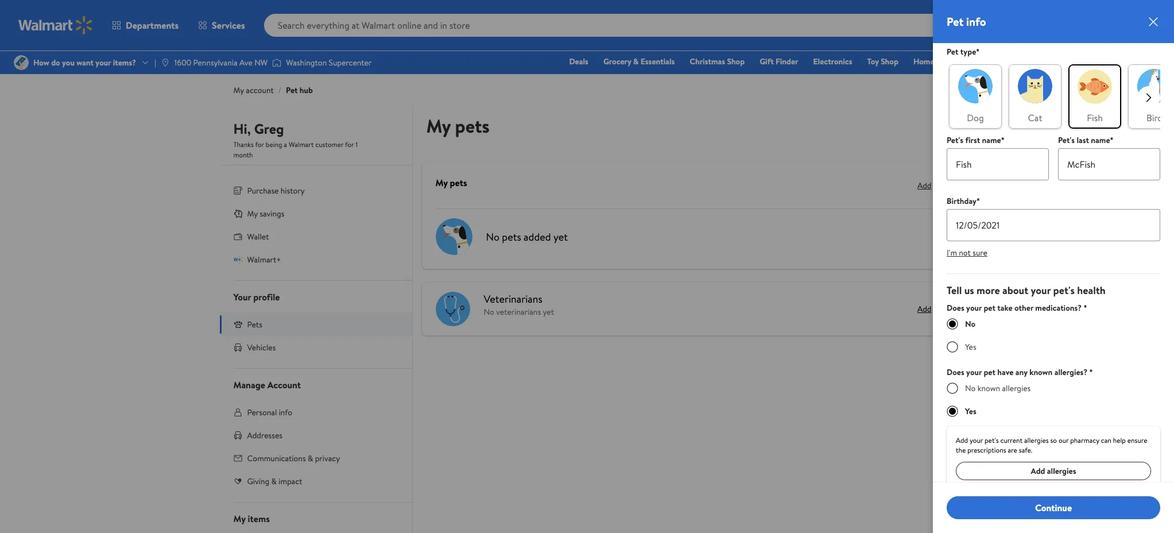 Task type: describe. For each thing, give the bounding box(es) containing it.
christmas shop link
[[685, 55, 750, 68]]

registry
[[1023, 56, 1053, 67]]

grocery
[[604, 56, 632, 67]]

no for no pets added yet
[[486, 229, 500, 244]]

does your pet have any known allergies? *
[[947, 366, 1093, 378]]

giving & impact
[[247, 476, 302, 487]]

cat
[[1028, 111, 1043, 124]]

purchase history
[[247, 185, 305, 196]]

& for giving
[[271, 476, 277, 487]]

fashion
[[950, 56, 976, 67]]

toy shop
[[868, 56, 899, 67]]

pet's inside add your pet's current allergies so our pharmacy can help ensure the prescriptions are safe.
[[985, 435, 999, 445]]

our
[[1059, 435, 1069, 445]]

continue
[[1036, 501, 1072, 514]]

customer
[[316, 140, 344, 149]]

sure
[[973, 247, 988, 258]]

my items
[[233, 512, 270, 525]]

grocery & essentials link
[[598, 55, 680, 68]]

0 vertical spatial allergies
[[1003, 383, 1031, 394]]

name* for pet's last name*
[[1092, 134, 1114, 146]]

current
[[1001, 435, 1023, 445]]

ensure
[[1128, 435, 1148, 445]]

grocery & essentials
[[604, 56, 675, 67]]

yes for no
[[966, 341, 977, 353]]

electronics link
[[808, 55, 858, 68]]

Walmart Site-Wide search field
[[264, 14, 980, 37]]

hub
[[300, 84, 313, 96]]

any
[[1016, 366, 1028, 378]]

next slide for pettypescroller list image
[[1138, 86, 1161, 109]]

0 vertical spatial *
[[1084, 302, 1088, 314]]

being
[[266, 140, 282, 149]]

manage
[[233, 379, 265, 391]]

has allergies element
[[947, 406, 1161, 417]]

allergies inside add allergies button
[[1048, 465, 1077, 477]]

dismiss image
[[1147, 15, 1161, 28]]

option group for medications?
[[947, 318, 1161, 353]]

communications & privacy link
[[220, 447, 412, 470]]

Yes radio
[[947, 406, 959, 417]]

1 vertical spatial my pets
[[436, 176, 467, 189]]

no medications element
[[947, 318, 1161, 330]]

my savings link
[[220, 202, 412, 225]]

last
[[1077, 134, 1090, 146]]

hi, greg thanks for being a walmart customer for 1 month
[[233, 119, 358, 160]]

does for does your pet have any known allergies? *
[[947, 366, 965, 378]]

deals
[[569, 56, 589, 67]]

2 add button from the top
[[918, 303, 932, 315]]

tell
[[947, 283, 962, 298]]

pets link
[[220, 313, 412, 336]]

Pet's last name* text field
[[1059, 148, 1161, 180]]

Search search field
[[264, 14, 980, 37]]

purchase history link
[[220, 179, 412, 202]]

dog button
[[949, 64, 1002, 129]]

a
[[284, 140, 287, 149]]

bird button
[[1129, 64, 1175, 129]]

pet info dialog
[[933, 0, 1175, 533]]

impact
[[279, 476, 302, 487]]

gift finder link
[[755, 55, 804, 68]]

one debit link
[[1062, 55, 1112, 68]]

pet for have
[[984, 366, 996, 378]]

communications
[[247, 453, 306, 464]]

icon image for my savings
[[233, 209, 243, 218]]

no known allergies
[[966, 383, 1031, 394]]

health
[[1078, 283, 1106, 298]]

fashion link
[[945, 55, 982, 68]]

no pets added yet
[[486, 229, 568, 244]]

add allergies button
[[956, 462, 1152, 480]]

fish
[[1087, 111, 1103, 124]]

pharmacy
[[1071, 435, 1100, 445]]

not
[[959, 247, 971, 258]]

shop for christmas shop
[[727, 56, 745, 67]]

0 vertical spatial my pets
[[426, 113, 490, 138]]

2 for from the left
[[345, 140, 354, 149]]

yet for no pets added yet
[[554, 229, 568, 244]]

your for have
[[967, 366, 982, 378]]

more
[[977, 283, 1000, 298]]

i'm not sure button
[[947, 247, 988, 269]]

account
[[246, 84, 274, 96]]

add for add allergies
[[1031, 465, 1046, 477]]

wallet link
[[220, 225, 412, 248]]

personal info link
[[220, 401, 412, 424]]

No known allergies radio
[[947, 383, 959, 394]]

1 add button from the top
[[918, 176, 932, 195]]

cat image image
[[1018, 69, 1053, 103]]

registry link
[[1018, 55, 1058, 68]]

your for current
[[970, 435, 983, 445]]

2 vertical spatial pet
[[286, 84, 298, 96]]

pet info
[[947, 14, 987, 29]]

auto link
[[986, 55, 1014, 68]]

finder
[[776, 56, 799, 67]]

i'm not sure
[[947, 247, 988, 258]]

medications?
[[1036, 302, 1082, 314]]

Pet's first name* text field
[[947, 148, 1049, 180]]

profile
[[253, 291, 280, 303]]

greg
[[254, 119, 284, 138]]

gift
[[760, 56, 774, 67]]

option group for known
[[947, 383, 1161, 417]]

my savings
[[247, 208, 285, 219]]

dog image image
[[959, 69, 993, 103]]

0 vertical spatial pets
[[455, 113, 490, 138]]

icon image for walmart+
[[233, 255, 243, 264]]

items
[[248, 512, 270, 525]]

history
[[281, 185, 305, 196]]

other
[[1015, 302, 1034, 314]]

Yes radio
[[947, 341, 959, 353]]

add for add your pet's current allergies so our pharmacy can help ensure the prescriptions are safe.
[[956, 435, 968, 445]]

hi, greg link
[[233, 119, 284, 143]]

can
[[1102, 435, 1112, 445]]

wallet
[[247, 231, 269, 242]]

savings
[[260, 208, 285, 219]]

fish image image
[[1078, 69, 1113, 104]]

pet hub link
[[286, 84, 313, 96]]

no allergies element
[[947, 383, 1161, 394]]

added
[[524, 229, 551, 244]]

2 vertical spatial pets
[[502, 229, 521, 244]]

cat button
[[1009, 64, 1062, 129]]



Task type: locate. For each thing, give the bounding box(es) containing it.
pet for pet type*
[[947, 46, 959, 57]]

1 name* from the left
[[982, 134, 1005, 146]]

pet up pet type* in the right of the page
[[947, 14, 964, 29]]

1 does from the top
[[947, 302, 965, 314]]

shop inside 'link'
[[881, 56, 899, 67]]

1 vertical spatial pets
[[450, 176, 467, 189]]

1 horizontal spatial pet's
[[1059, 134, 1075, 146]]

pet's up medications?
[[1054, 283, 1075, 298]]

pet left type*
[[947, 46, 959, 57]]

1 vertical spatial yet
[[543, 306, 554, 318]]

shop for toy shop
[[881, 56, 899, 67]]

type*
[[961, 46, 980, 57]]

i'm
[[947, 247, 957, 258]]

option group containing no known allergies
[[947, 383, 1161, 417]]

info up type*
[[967, 14, 987, 29]]

option group down allergies?
[[947, 383, 1161, 417]]

your right the the
[[970, 435, 983, 445]]

0 vertical spatial yet
[[554, 229, 568, 244]]

does for does your pet take other medications? *
[[947, 302, 965, 314]]

0 vertical spatial does
[[947, 302, 965, 314]]

1 horizontal spatial pet's
[[1054, 283, 1075, 298]]

yet inside veterinarians no veterinarians yet
[[543, 306, 554, 318]]

1 option group from the top
[[947, 318, 1161, 353]]

add inside add your pet's current allergies so our pharmacy can help ensure the prescriptions are safe.
[[956, 435, 968, 445]]

toy shop link
[[862, 55, 904, 68]]

* down health
[[1084, 302, 1088, 314]]

no for no
[[966, 318, 976, 330]]

gift finder
[[760, 56, 799, 67]]

the
[[956, 445, 966, 455]]

pet left take
[[984, 302, 996, 314]]

yes right yes option on the right bottom of page
[[966, 341, 977, 353]]

2 vertical spatial allergies
[[1048, 465, 1077, 477]]

0 vertical spatial pet's
[[1054, 283, 1075, 298]]

prescriptions
[[968, 445, 1007, 455]]

pets
[[247, 319, 262, 330]]

1 pet from the top
[[984, 302, 996, 314]]

name* for pet's first name*
[[982, 134, 1005, 146]]

info inside dialog
[[967, 14, 987, 29]]

0 horizontal spatial &
[[271, 476, 277, 487]]

1 vertical spatial pet
[[947, 46, 959, 57]]

& for communications
[[308, 453, 313, 464]]

walmart image
[[18, 16, 93, 34]]

icon image for pets
[[233, 320, 243, 329]]

allergies inside add your pet's current allergies so our pharmacy can help ensure the prescriptions are safe.
[[1025, 435, 1049, 445]]

no left veterinarians
[[484, 306, 494, 318]]

1 vertical spatial &
[[308, 453, 313, 464]]

0 horizontal spatial known
[[978, 383, 1001, 394]]

shop right the "christmas"
[[727, 56, 745, 67]]

pet
[[984, 302, 996, 314], [984, 366, 996, 378]]

pet type*
[[947, 46, 980, 57]]

1 vertical spatial add button
[[918, 303, 932, 315]]

walmart+ link up bird image
[[1116, 55, 1161, 68]]

icon image up your
[[233, 255, 243, 264]]

1 vertical spatial *
[[1090, 366, 1093, 378]]

christmas shop
[[690, 56, 745, 67]]

0 vertical spatial known
[[1030, 366, 1053, 378]]

continue button
[[947, 496, 1161, 519]]

2 shop from the left
[[881, 56, 899, 67]]

essentials
[[641, 56, 675, 67]]

walmart
[[289, 140, 314, 149]]

1 horizontal spatial shop
[[881, 56, 899, 67]]

0 horizontal spatial pet's
[[985, 435, 999, 445]]

1 vertical spatial allergies
[[1025, 435, 1049, 445]]

take
[[998, 302, 1013, 314]]

are
[[1008, 445, 1018, 455]]

personal
[[247, 407, 277, 418]]

1 pet's from the left
[[947, 134, 964, 146]]

1 vertical spatial icon image
[[233, 255, 243, 264]]

0 horizontal spatial walmart+ link
[[220, 248, 412, 271]]

bird image image
[[1138, 69, 1172, 103]]

does up no known allergies option
[[947, 366, 965, 378]]

your for take
[[967, 302, 982, 314]]

0 vertical spatial icon image
[[233, 209, 243, 218]]

does your pet take other medications? *
[[947, 302, 1088, 314]]

dog
[[967, 111, 984, 124]]

month
[[233, 150, 253, 160]]

pet inside group
[[947, 46, 959, 57]]

us
[[965, 283, 975, 298]]

personal info
[[247, 407, 292, 418]]

allergies?
[[1055, 366, 1088, 378]]

1 horizontal spatial known
[[1030, 366, 1053, 378]]

& right grocery
[[634, 56, 639, 67]]

0 vertical spatial &
[[634, 56, 639, 67]]

1 icon image from the top
[[233, 209, 243, 218]]

walmart+ down wallet
[[247, 254, 281, 265]]

no right the no radio
[[966, 318, 976, 330]]

walmart+ up bird image
[[1121, 56, 1156, 67]]

known down 'have'
[[978, 383, 1001, 394]]

thanks
[[233, 140, 254, 149]]

add for first the add button from the top of the page
[[918, 180, 932, 191]]

& for grocery
[[634, 56, 639, 67]]

add allergies
[[1031, 465, 1077, 477]]

so
[[1051, 435, 1058, 445]]

yet right added at top left
[[554, 229, 568, 244]]

no for no known allergies
[[966, 383, 976, 394]]

about
[[1003, 283, 1029, 298]]

/
[[278, 84, 281, 96]]

icon image inside pets link
[[233, 320, 243, 329]]

home
[[914, 56, 935, 67]]

1
[[356, 140, 358, 149]]

3 icon image from the top
[[233, 320, 243, 329]]

pet type* group
[[947, 45, 1175, 133]]

2 yes from the top
[[966, 406, 977, 417]]

option group containing no
[[947, 318, 1161, 353]]

fish button
[[1069, 64, 1122, 129]]

1 vertical spatial option group
[[947, 383, 1161, 417]]

christmas
[[690, 56, 725, 67]]

option group down medications?
[[947, 318, 1161, 353]]

name* right first
[[982, 134, 1005, 146]]

pet's for pet's last name*
[[1059, 134, 1075, 146]]

walmart+ link down my savings link on the top left
[[220, 248, 412, 271]]

1 shop from the left
[[727, 56, 745, 67]]

0 vertical spatial pet
[[984, 302, 996, 314]]

allergies
[[1003, 383, 1031, 394], [1025, 435, 1049, 445], [1048, 465, 1077, 477]]

electronics
[[814, 56, 853, 67]]

addresses
[[247, 430, 283, 441]]

yet
[[554, 229, 568, 244], [543, 306, 554, 318]]

your up other
[[1031, 283, 1051, 298]]

icon image inside walmart+ link
[[233, 255, 243, 264]]

your down us at the right
[[967, 302, 982, 314]]

name* right last
[[1092, 134, 1114, 146]]

1 vertical spatial pet
[[984, 366, 996, 378]]

1 yes from the top
[[966, 341, 977, 353]]

info for pet info
[[967, 14, 987, 29]]

no left added at top left
[[486, 229, 500, 244]]

pet's for pet's first name*
[[947, 134, 964, 146]]

communications & privacy
[[247, 453, 340, 464]]

1 vertical spatial yes
[[966, 406, 977, 417]]

your
[[1031, 283, 1051, 298], [967, 302, 982, 314], [967, 366, 982, 378], [970, 435, 983, 445]]

tell us more about your pet's health
[[947, 283, 1106, 298]]

pet's left last
[[1059, 134, 1075, 146]]

yet right veterinarians
[[543, 306, 554, 318]]

icon image left my savings
[[233, 209, 243, 218]]

yes for no known allergies
[[966, 406, 977, 417]]

1 vertical spatial info
[[279, 407, 292, 418]]

0 vertical spatial walmart+
[[1121, 56, 1156, 67]]

allergies down does your pet have any known allergies? *
[[1003, 383, 1031, 394]]

0 horizontal spatial pet's
[[947, 134, 964, 146]]

2 horizontal spatial &
[[634, 56, 639, 67]]

2 vertical spatial &
[[271, 476, 277, 487]]

2 pet's from the left
[[1059, 134, 1075, 146]]

have
[[998, 366, 1014, 378]]

info for personal info
[[279, 407, 292, 418]]

1 vertical spatial does
[[947, 366, 965, 378]]

add
[[918, 180, 932, 191], [918, 303, 932, 315], [956, 435, 968, 445], [1031, 465, 1046, 477]]

yes
[[966, 341, 977, 353], [966, 406, 977, 417]]

icon image inside my savings link
[[233, 209, 243, 218]]

& left privacy
[[308, 453, 313, 464]]

vehicles link
[[220, 336, 412, 359]]

1 vertical spatial pet's
[[985, 435, 999, 445]]

does up the no radio
[[947, 302, 965, 314]]

yes right yes radio
[[966, 406, 977, 417]]

home link
[[909, 55, 940, 68]]

add inside add allergies button
[[1031, 465, 1046, 477]]

pet's left current
[[985, 435, 999, 445]]

0 horizontal spatial info
[[279, 407, 292, 418]]

0 horizontal spatial shop
[[727, 56, 745, 67]]

2 pet from the top
[[984, 366, 996, 378]]

pet's first name*
[[947, 134, 1005, 146]]

your up no known allergies
[[967, 366, 982, 378]]

account
[[267, 379, 301, 391]]

veterinarians no veterinarians yet
[[484, 292, 554, 318]]

0 horizontal spatial *
[[1084, 302, 1088, 314]]

bird
[[1147, 111, 1163, 124]]

1 horizontal spatial info
[[967, 14, 987, 29]]

0 vertical spatial pet
[[947, 14, 964, 29]]

pet right /
[[286, 84, 298, 96]]

deals link
[[564, 55, 594, 68]]

add button
[[918, 176, 932, 195], [918, 303, 932, 315]]

* right allergies?
[[1090, 366, 1093, 378]]

pet's left first
[[947, 134, 964, 146]]

2 does from the top
[[947, 366, 965, 378]]

1 horizontal spatial walmart+
[[1121, 56, 1156, 67]]

for left 1
[[345, 140, 354, 149]]

2 option group from the top
[[947, 383, 1161, 417]]

1 horizontal spatial for
[[345, 140, 354, 149]]

& right 'giving'
[[271, 476, 277, 487]]

vet photo image
[[436, 292, 470, 326]]

no right no known allergies option
[[966, 383, 976, 394]]

first
[[966, 134, 981, 146]]

info
[[967, 14, 987, 29], [279, 407, 292, 418]]

my pets
[[426, 113, 490, 138], [436, 176, 467, 189]]

1 horizontal spatial name*
[[1092, 134, 1114, 146]]

your inside add your pet's current allergies so our pharmacy can help ensure the prescriptions are safe.
[[970, 435, 983, 445]]

my account / pet hub
[[233, 84, 313, 96]]

info right personal
[[279, 407, 292, 418]]

0 vertical spatial option group
[[947, 318, 1161, 353]]

privacy
[[315, 453, 340, 464]]

0 vertical spatial info
[[967, 14, 987, 29]]

1 horizontal spatial *
[[1090, 366, 1093, 378]]

known
[[1030, 366, 1053, 378], [978, 383, 1001, 394]]

pet for pet info
[[947, 14, 964, 29]]

1 for from the left
[[255, 140, 264, 149]]

has medications element
[[947, 341, 1161, 353]]

shop right toy on the top right
[[881, 56, 899, 67]]

1 horizontal spatial walmart+ link
[[1116, 55, 1161, 68]]

Birthday* text field
[[947, 209, 1161, 241]]

help
[[1114, 435, 1126, 445]]

17
[[1150, 12, 1156, 22]]

2 name* from the left
[[1092, 134, 1114, 146]]

pet for take
[[984, 302, 996, 314]]

auto
[[991, 56, 1008, 67]]

1 vertical spatial walmart+
[[247, 254, 281, 265]]

0 vertical spatial add button
[[918, 176, 932, 195]]

for left being
[[255, 140, 264, 149]]

0 vertical spatial yes
[[966, 341, 977, 353]]

one debit
[[1068, 56, 1106, 67]]

giving & impact link
[[220, 470, 412, 493]]

option group
[[947, 318, 1161, 353], [947, 383, 1161, 417]]

icon image left pets
[[233, 320, 243, 329]]

for
[[255, 140, 264, 149], [345, 140, 354, 149]]

veterinarians
[[496, 306, 541, 318]]

2 icon image from the top
[[233, 255, 243, 264]]

0 horizontal spatial name*
[[982, 134, 1005, 146]]

your profile
[[233, 291, 280, 303]]

no inside veterinarians no veterinarians yet
[[484, 306, 494, 318]]

known right any
[[1030, 366, 1053, 378]]

pet's last name*
[[1059, 134, 1114, 146]]

allergies left 'so'
[[1025, 435, 1049, 445]]

pet left 'have'
[[984, 366, 996, 378]]

1 horizontal spatial &
[[308, 453, 313, 464]]

yet for veterinarians no veterinarians yet
[[543, 306, 554, 318]]

0 vertical spatial walmart+ link
[[1116, 55, 1161, 68]]

icon image
[[233, 209, 243, 218], [233, 255, 243, 264], [233, 320, 243, 329]]

0 horizontal spatial walmart+
[[247, 254, 281, 265]]

veterinarians
[[484, 292, 543, 306]]

allergies down add your pet's current allergies so our pharmacy can help ensure the prescriptions are safe.
[[1048, 465, 1077, 477]]

0 horizontal spatial for
[[255, 140, 264, 149]]

1 vertical spatial known
[[978, 383, 1001, 394]]

vehicles
[[247, 342, 276, 353]]

add for 1st the add button from the bottom of the page
[[918, 303, 932, 315]]

walmart+ link
[[1116, 55, 1161, 68], [220, 248, 412, 271]]

2 vertical spatial icon image
[[233, 320, 243, 329]]

No radio
[[947, 318, 959, 330]]

1 vertical spatial walmart+ link
[[220, 248, 412, 271]]



Task type: vqa. For each thing, say whether or not it's contained in the screenshot.
Giving & impact "link"
yes



